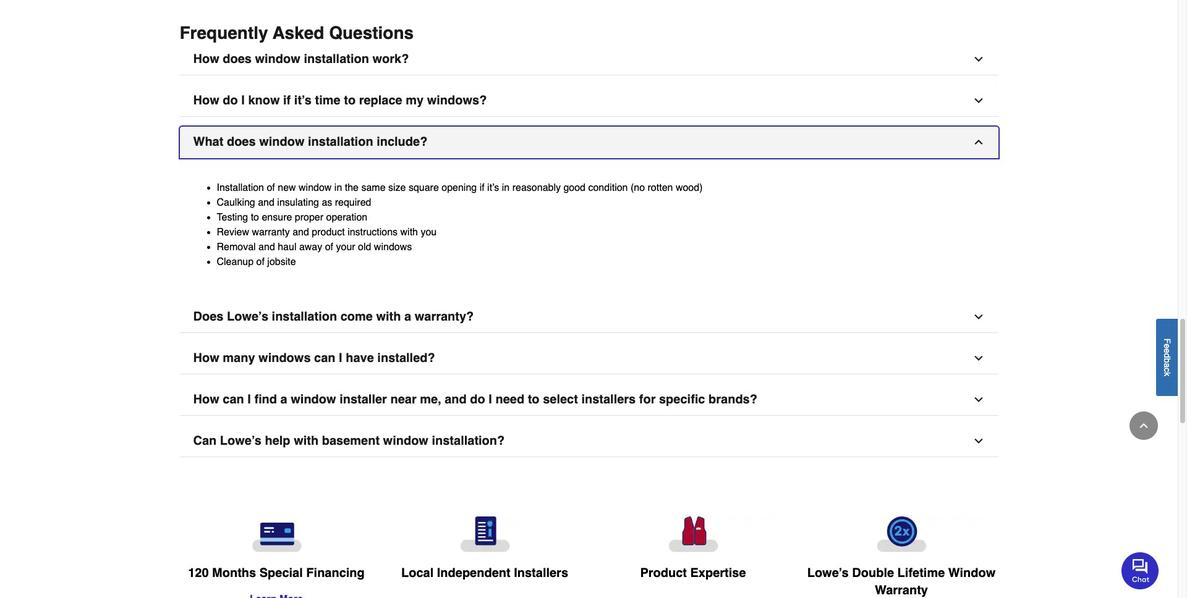 Task type: vqa. For each thing, say whether or not it's contained in the screenshot.
the leftmost &
no



Task type: describe. For each thing, give the bounding box(es) containing it.
1 e from the top
[[1162, 344, 1172, 349]]

required
[[335, 197, 371, 209]]

financing
[[306, 567, 365, 581]]

f
[[1162, 338, 1172, 344]]

ensure
[[262, 212, 292, 223]]

what does window installation include?
[[193, 135, 427, 149]]

installers
[[514, 567, 568, 581]]

2 horizontal spatial of
[[325, 242, 333, 253]]

how does window installation work?
[[193, 52, 409, 66]]

how can i find a window installer near me, and do i need to select installers for specific brands?
[[193, 393, 757, 407]]

size
[[388, 183, 406, 194]]

installation
[[217, 183, 264, 194]]

how for how many windows can i have installed?
[[193, 351, 219, 366]]

good
[[564, 183, 586, 194]]

removal
[[217, 242, 256, 253]]

a dark blue background check icon. image
[[390, 517, 579, 553]]

what does window installation include? button
[[180, 127, 998, 158]]

and up ensure
[[258, 197, 274, 209]]

asked
[[273, 23, 324, 43]]

2 vertical spatial of
[[256, 257, 265, 268]]

window down frequently asked questions in the left top of the page
[[255, 52, 300, 66]]

it's inside how do i know if it's time to replace my windows? button
[[294, 94, 312, 108]]

window
[[948, 567, 996, 581]]

does
[[193, 310, 223, 324]]

you
[[421, 227, 437, 238]]

need
[[496, 393, 524, 407]]

jobsite
[[267, 257, 296, 268]]

rotten
[[648, 183, 673, 194]]

testing
[[217, 212, 248, 223]]

installation of new window in the same size square opening if it's in reasonably good condition (no rotten wood) caulking and insulating as required testing to ensure proper operation review warranty and product instructions with you removal and haul away of your old windows cleanup of jobsite
[[217, 183, 703, 268]]

find
[[254, 393, 277, 407]]

my
[[406, 94, 424, 108]]

near
[[390, 393, 417, 407]]

i left need
[[489, 393, 492, 407]]

2 e from the top
[[1162, 349, 1172, 353]]

does lowe's installation come with a warranty? button
[[180, 302, 998, 333]]

0 horizontal spatial a
[[280, 393, 287, 407]]

me,
[[420, 393, 441, 407]]

lowe's inside lowe's double lifetime window warranty
[[807, 567, 849, 581]]

haul
[[278, 242, 296, 253]]

warranty?
[[415, 310, 474, 324]]

does for how
[[223, 52, 252, 66]]

d
[[1162, 353, 1172, 358]]

special
[[260, 567, 303, 581]]

chevron up image
[[972, 136, 985, 149]]

many
[[223, 351, 255, 366]]

local independent installers
[[401, 567, 568, 581]]

i left have
[[339, 351, 342, 366]]

f e e d b a c k button
[[1156, 319, 1178, 396]]

c
[[1162, 368, 1172, 372]]

square
[[409, 183, 439, 194]]

a dark blue labor warranty icon with the number 2 and the letter x in the middle. image
[[807, 517, 996, 553]]

window inside installation of new window in the same size square opening if it's in reasonably good condition (no rotten wood) caulking and insulating as required testing to ensure proper operation review warranty and product instructions with you removal and haul away of your old windows cleanup of jobsite
[[299, 183, 332, 194]]

proper
[[295, 212, 323, 223]]

a dark blue credit card icon. image
[[182, 517, 371, 553]]

include?
[[377, 135, 427, 149]]

it's inside installation of new window in the same size square opening if it's in reasonably good condition (no rotten wood) caulking and insulating as required testing to ensure proper operation review warranty and product instructions with you removal and haul away of your old windows cleanup of jobsite
[[487, 183, 499, 194]]

product
[[312, 227, 345, 238]]

can lowe's help with basement window installation?
[[193, 434, 505, 448]]

can lowe's help with basement window installation? button
[[180, 426, 998, 458]]

2 vertical spatial installation
[[272, 310, 337, 324]]

chevron down image for installation?
[[972, 435, 985, 448]]

select
[[543, 393, 578, 407]]

warranty
[[252, 227, 290, 238]]

scroll to top element
[[1130, 412, 1158, 440]]

specific
[[659, 393, 705, 407]]

frequently asked questions
[[180, 23, 414, 43]]

installer
[[340, 393, 387, 407]]

(no
[[631, 183, 645, 194]]

review
[[217, 227, 249, 238]]

does lowe's installation come with a warranty?
[[193, 310, 474, 324]]

with inside installation of new window in the same size square opening if it's in reasonably good condition (no rotten wood) caulking and insulating as required testing to ensure proper operation review warranty and product instructions with you removal and haul away of your old windows cleanup of jobsite
[[400, 227, 418, 238]]

windows inside button
[[258, 351, 311, 366]]

double
[[852, 567, 894, 581]]

2 horizontal spatial to
[[528, 393, 539, 407]]

the
[[345, 183, 359, 194]]

and inside button
[[445, 393, 467, 407]]

local
[[401, 567, 434, 581]]

a for c
[[1162, 363, 1172, 368]]

with inside can lowe's help with basement window installation? button
[[294, 434, 318, 448]]

away
[[299, 242, 322, 253]]

windows inside installation of new window in the same size square opening if it's in reasonably good condition (no rotten wood) caulking and insulating as required testing to ensure proper operation review warranty and product instructions with you removal and haul away of your old windows cleanup of jobsite
[[374, 242, 412, 253]]

to inside installation of new window in the same size square opening if it's in reasonably good condition (no rotten wood) caulking and insulating as required testing to ensure proper operation review warranty and product instructions with you removal and haul away of your old windows cleanup of jobsite
[[251, 212, 259, 223]]

a lowe's red vest icon. image
[[599, 517, 787, 553]]

independent
[[437, 567, 510, 581]]

have
[[346, 351, 374, 366]]

1 horizontal spatial do
[[470, 393, 485, 407]]

120 months special financing
[[188, 567, 365, 581]]

installed?
[[377, 351, 435, 366]]

for
[[639, 393, 656, 407]]



Task type: locate. For each thing, give the bounding box(es) containing it.
chevron down image inside can lowe's help with basement window installation? button
[[972, 435, 985, 448]]

how for how do i know if it's time to replace my windows?
[[193, 94, 219, 108]]

with right help
[[294, 434, 318, 448]]

windows up find
[[258, 351, 311, 366]]

0 vertical spatial can
[[314, 351, 335, 366]]

how up "what"
[[193, 94, 219, 108]]

0 horizontal spatial do
[[223, 94, 238, 108]]

help
[[265, 434, 290, 448]]

replace
[[359, 94, 402, 108]]

of
[[267, 183, 275, 194], [325, 242, 333, 253], [256, 257, 265, 268]]

window down how many windows can i have installed?
[[291, 393, 336, 407]]

chevron down image inside does lowe's installation come with a warranty? button
[[972, 311, 985, 324]]

chevron down image inside the 'how can i find a window installer near me, and do i need to select installers for specific brands?' button
[[972, 394, 985, 406]]

and down warranty
[[258, 242, 275, 253]]

e up d on the bottom right of page
[[1162, 344, 1172, 349]]

lowe's for can
[[220, 434, 261, 448]]

0 vertical spatial a
[[404, 310, 411, 324]]

2 in from the left
[[502, 183, 510, 194]]

a for warranty?
[[404, 310, 411, 324]]

1 vertical spatial windows
[[258, 351, 311, 366]]

4 how from the top
[[193, 393, 219, 407]]

how do i know if it's time to replace my windows?
[[193, 94, 487, 108]]

of down the product
[[325, 242, 333, 253]]

0 horizontal spatial it's
[[294, 94, 312, 108]]

what
[[193, 135, 223, 149]]

lowe's for does
[[227, 310, 268, 324]]

a inside button
[[404, 310, 411, 324]]

window down know
[[259, 135, 305, 149]]

1 vertical spatial to
[[251, 212, 259, 223]]

do
[[223, 94, 238, 108], [470, 393, 485, 407]]

lowe's right can
[[220, 434, 261, 448]]

if
[[283, 94, 291, 108], [480, 183, 485, 194]]

1 vertical spatial with
[[376, 310, 401, 324]]

1 vertical spatial can
[[223, 393, 244, 407]]

lowe's inside button
[[227, 310, 268, 324]]

2 vertical spatial lowe's
[[807, 567, 849, 581]]

chevron down image
[[972, 95, 985, 107], [972, 394, 985, 406]]

does down frequently
[[223, 52, 252, 66]]

chevron down image for how can i find a window installer near me, and do i need to select installers for specific brands?
[[972, 394, 985, 406]]

a up k
[[1162, 363, 1172, 368]]

2 how from the top
[[193, 94, 219, 108]]

how up can
[[193, 393, 219, 407]]

chat invite button image
[[1122, 552, 1159, 590]]

b
[[1162, 358, 1172, 363]]

120
[[188, 567, 209, 581]]

0 vertical spatial lowe's
[[227, 310, 268, 324]]

1 horizontal spatial to
[[344, 94, 356, 108]]

0 vertical spatial to
[[344, 94, 356, 108]]

warranty
[[875, 584, 928, 598]]

to up warranty
[[251, 212, 259, 223]]

how left many
[[193, 351, 219, 366]]

3 how from the top
[[193, 351, 219, 366]]

0 horizontal spatial in
[[334, 183, 342, 194]]

installation
[[304, 52, 369, 66], [308, 135, 373, 149], [272, 310, 337, 324]]

0 vertical spatial does
[[223, 52, 252, 66]]

and down proper
[[293, 227, 309, 238]]

operation
[[326, 212, 367, 223]]

questions
[[329, 23, 414, 43]]

0 vertical spatial if
[[283, 94, 291, 108]]

same
[[361, 183, 386, 194]]

to right time
[[344, 94, 356, 108]]

1 vertical spatial a
[[1162, 363, 1172, 368]]

e up b
[[1162, 349, 1172, 353]]

0 vertical spatial chevron down image
[[972, 95, 985, 107]]

0 vertical spatial windows
[[374, 242, 412, 253]]

wood)
[[676, 183, 703, 194]]

and
[[258, 197, 274, 209], [293, 227, 309, 238], [258, 242, 275, 253], [445, 393, 467, 407]]

brands?
[[709, 393, 757, 407]]

expertise
[[690, 567, 746, 581]]

0 vertical spatial with
[[400, 227, 418, 238]]

1 vertical spatial lowe's
[[220, 434, 261, 448]]

condition
[[588, 183, 628, 194]]

if inside button
[[283, 94, 291, 108]]

0 vertical spatial do
[[223, 94, 238, 108]]

windows?
[[427, 94, 487, 108]]

to
[[344, 94, 356, 108], [251, 212, 259, 223], [528, 393, 539, 407]]

1 horizontal spatial if
[[480, 183, 485, 194]]

1 vertical spatial do
[[470, 393, 485, 407]]

installation up how do i know if it's time to replace my windows?
[[304, 52, 369, 66]]

how can i find a window installer near me, and do i need to select installers for specific brands? button
[[180, 385, 998, 416]]

1 horizontal spatial a
[[404, 310, 411, 324]]

work?
[[373, 52, 409, 66]]

windows down instructions
[[374, 242, 412, 253]]

0 horizontal spatial to
[[251, 212, 259, 223]]

do left need
[[470, 393, 485, 407]]

a left warranty? on the bottom left of the page
[[404, 310, 411, 324]]

in left the the
[[334, 183, 342, 194]]

4 chevron down image from the top
[[972, 435, 985, 448]]

lowe's right the does
[[227, 310, 268, 324]]

a right find
[[280, 393, 287, 407]]

basement
[[322, 434, 380, 448]]

chevron down image for installed?
[[972, 353, 985, 365]]

2 vertical spatial to
[[528, 393, 539, 407]]

with inside does lowe's installation come with a warranty? button
[[376, 310, 401, 324]]

k
[[1162, 372, 1172, 376]]

0 vertical spatial installation
[[304, 52, 369, 66]]

cleanup
[[217, 257, 254, 268]]

0 vertical spatial it's
[[294, 94, 312, 108]]

lifetime
[[898, 567, 945, 581]]

installation for include?
[[308, 135, 373, 149]]

how for how can i find a window installer near me, and do i need to select installers for specific brands?
[[193, 393, 219, 407]]

it's right opening
[[487, 183, 499, 194]]

come
[[340, 310, 373, 324]]

window
[[255, 52, 300, 66], [259, 135, 305, 149], [299, 183, 332, 194], [291, 393, 336, 407], [383, 434, 428, 448]]

how for how does window installation work?
[[193, 52, 219, 66]]

1 vertical spatial installation
[[308, 135, 373, 149]]

0 horizontal spatial of
[[256, 257, 265, 268]]

in left "reasonably"
[[502, 183, 510, 194]]

i left know
[[241, 94, 245, 108]]

chevron up image
[[1138, 420, 1150, 432]]

can left have
[[314, 351, 335, 366]]

with left you
[[400, 227, 418, 238]]

1 vertical spatial of
[[325, 242, 333, 253]]

lowe's
[[227, 310, 268, 324], [220, 434, 261, 448], [807, 567, 849, 581]]

installation?
[[432, 434, 505, 448]]

of left jobsite
[[256, 257, 265, 268]]

of left new
[[267, 183, 275, 194]]

3 chevron down image from the top
[[972, 353, 985, 365]]

insulating
[[277, 197, 319, 209]]

2 vertical spatial with
[[294, 434, 318, 448]]

1 vertical spatial it's
[[487, 183, 499, 194]]

know
[[248, 94, 280, 108]]

f e e d b a c k
[[1162, 338, 1172, 376]]

1 horizontal spatial windows
[[374, 242, 412, 253]]

does for what
[[227, 135, 256, 149]]

1 horizontal spatial it's
[[487, 183, 499, 194]]

product expertise
[[640, 567, 746, 581]]

with
[[400, 227, 418, 238], [376, 310, 401, 324], [294, 434, 318, 448]]

installation up how many windows can i have installed?
[[272, 310, 337, 324]]

if inside installation of new window in the same size square opening if it's in reasonably good condition (no rotten wood) caulking and insulating as required testing to ensure proper operation review warranty and product instructions with you removal and haul away of your old windows cleanup of jobsite
[[480, 183, 485, 194]]

instructions
[[348, 227, 398, 238]]

lowe's inside button
[[220, 434, 261, 448]]

can
[[193, 434, 217, 448]]

window inside button
[[259, 135, 305, 149]]

1 vertical spatial does
[[227, 135, 256, 149]]

2 chevron down image from the top
[[972, 311, 985, 324]]

old
[[358, 242, 371, 253]]

1 in from the left
[[334, 183, 342, 194]]

does inside 'what does window installation include?' button
[[227, 135, 256, 149]]

windows
[[374, 242, 412, 253], [258, 351, 311, 366]]

1 vertical spatial chevron down image
[[972, 394, 985, 406]]

if right know
[[283, 94, 291, 108]]

lowe's left double
[[807, 567, 849, 581]]

installation for work?
[[304, 52, 369, 66]]

window up as
[[299, 183, 332, 194]]

does inside the how does window installation work? button
[[223, 52, 252, 66]]

caulking
[[217, 197, 255, 209]]

2 horizontal spatial a
[[1162, 363, 1172, 368]]

it's left time
[[294, 94, 312, 108]]

installation inside button
[[304, 52, 369, 66]]

1 horizontal spatial can
[[314, 351, 335, 366]]

and right me,
[[445, 393, 467, 407]]

months
[[212, 567, 256, 581]]

window down near on the left bottom
[[383, 434, 428, 448]]

installation down how do i know if it's time to replace my windows?
[[308, 135, 373, 149]]

if right opening
[[480, 183, 485, 194]]

chevron down image
[[972, 53, 985, 66], [972, 311, 985, 324], [972, 353, 985, 365], [972, 435, 985, 448]]

1 horizontal spatial in
[[502, 183, 510, 194]]

1 vertical spatial if
[[480, 183, 485, 194]]

chevron down image for warranty?
[[972, 311, 985, 324]]

1 how from the top
[[193, 52, 219, 66]]

0 horizontal spatial windows
[[258, 351, 311, 366]]

chevron down image inside how do i know if it's time to replace my windows? button
[[972, 95, 985, 107]]

to right need
[[528, 393, 539, 407]]

frequently
[[180, 23, 268, 43]]

installers
[[581, 393, 636, 407]]

1 chevron down image from the top
[[972, 53, 985, 66]]

how many windows can i have installed?
[[193, 351, 435, 366]]

2 vertical spatial a
[[280, 393, 287, 407]]

a
[[404, 310, 411, 324], [1162, 363, 1172, 368], [280, 393, 287, 407]]

how do i know if it's time to replace my windows? button
[[180, 86, 998, 117]]

can left find
[[223, 393, 244, 407]]

new
[[278, 183, 296, 194]]

lowe's double lifetime window warranty
[[807, 567, 996, 598]]

1 chevron down image from the top
[[972, 95, 985, 107]]

0 horizontal spatial if
[[283, 94, 291, 108]]

chevron down image inside how many windows can i have installed? button
[[972, 353, 985, 365]]

how many windows can i have installed? button
[[180, 343, 998, 375]]

reasonably
[[512, 183, 561, 194]]

can
[[314, 351, 335, 366], [223, 393, 244, 407]]

chevron down image inside the how does window installation work? button
[[972, 53, 985, 66]]

chevron down image for how do i know if it's time to replace my windows?
[[972, 95, 985, 107]]

does
[[223, 52, 252, 66], [227, 135, 256, 149]]

does right "what"
[[227, 135, 256, 149]]

how does window installation work? button
[[180, 44, 998, 76]]

it's
[[294, 94, 312, 108], [487, 183, 499, 194]]

1 horizontal spatial of
[[267, 183, 275, 194]]

time
[[315, 94, 340, 108]]

i left find
[[247, 393, 251, 407]]

in
[[334, 183, 342, 194], [502, 183, 510, 194]]

0 horizontal spatial can
[[223, 393, 244, 407]]

2 chevron down image from the top
[[972, 394, 985, 406]]

0 vertical spatial of
[[267, 183, 275, 194]]

your
[[336, 242, 355, 253]]

do left know
[[223, 94, 238, 108]]

opening
[[442, 183, 477, 194]]

how down frequently
[[193, 52, 219, 66]]

with right come
[[376, 310, 401, 324]]

product
[[640, 567, 687, 581]]



